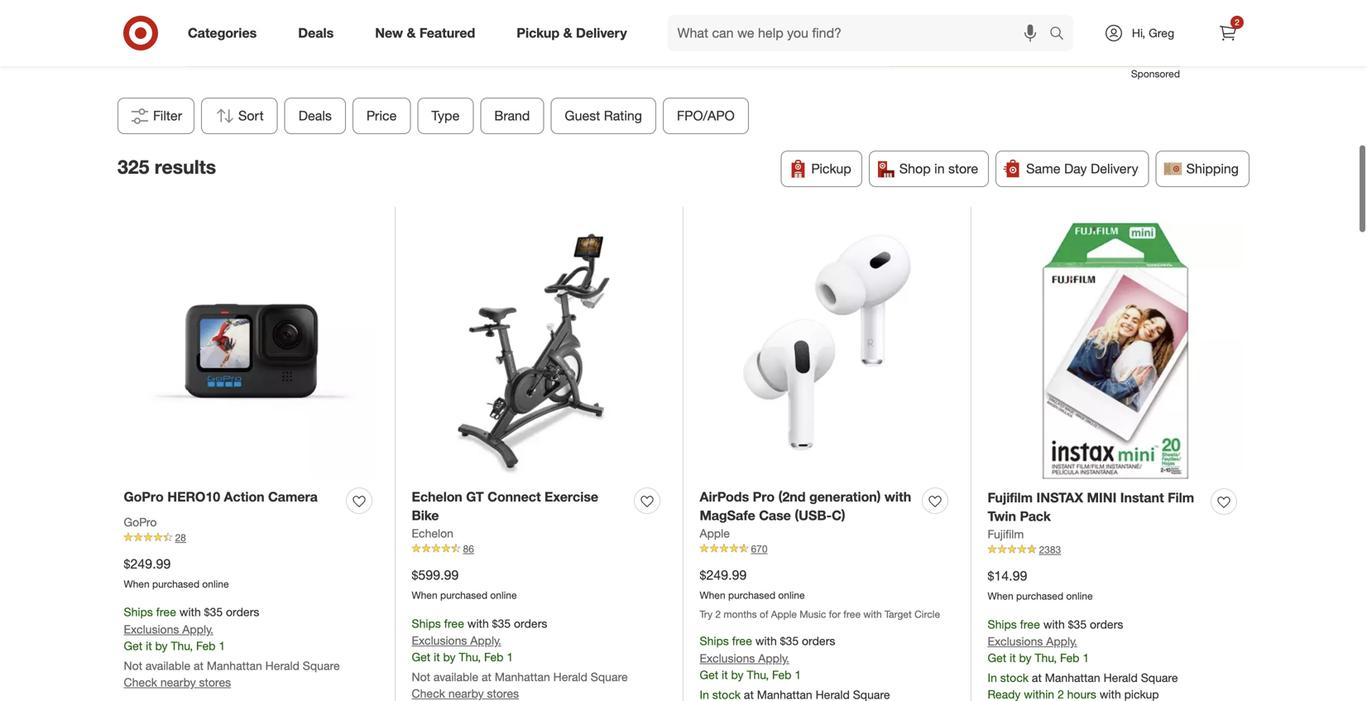 Task type: vqa. For each thing, say whether or not it's contained in the screenshot.
middle the Sale
no



Task type: locate. For each thing, give the bounding box(es) containing it.
free down 'months'
[[732, 634, 752, 648]]

pickup & delivery
[[517, 25, 627, 41]]

online inside $599.99 when purchased online
[[490, 589, 517, 601]]

available for $249.99
[[146, 658, 190, 673]]

online up music
[[778, 589, 805, 601]]

fujifilm down the twin
[[988, 527, 1024, 541]]

ships
[[124, 605, 153, 619], [412, 616, 441, 631], [988, 617, 1017, 631], [700, 634, 729, 648]]

1 vertical spatial delivery
[[1091, 160, 1139, 177]]

1 horizontal spatial herald
[[553, 670, 588, 684]]

1 echelon from the top
[[412, 489, 463, 505]]

0 horizontal spatial 2
[[716, 608, 721, 620]]

0 vertical spatial delivery
[[576, 25, 627, 41]]

new & featured
[[375, 25, 475, 41]]

free down "$249.99 when purchased online" at the left of page
[[156, 605, 176, 619]]

with down of
[[756, 634, 777, 648]]

ships down "$249.99 when purchased online" at the left of page
[[124, 605, 153, 619]]

0 horizontal spatial not
[[124, 658, 142, 673]]

1 vertical spatial 2
[[716, 608, 721, 620]]

when for airpods pro (2nd generation) with magsafe case (usb‑c)
[[700, 589, 726, 601]]

delivery inside pickup & delivery link
[[576, 25, 627, 41]]

0 horizontal spatial $249.99
[[124, 556, 171, 572]]

not for $249.99
[[124, 658, 142, 673]]

ships free with $35 orders exclusions apply. get it by thu, feb 1 not available at manhattan herald square check nearby stores for $249.99
[[124, 605, 340, 690]]

0 horizontal spatial check
[[124, 675, 157, 690]]

gopro
[[124, 489, 164, 505], [124, 515, 157, 529]]

exclusions up stock
[[988, 634, 1043, 649]]

1 horizontal spatial not
[[412, 670, 430, 684]]

exclusions down $599.99 when purchased online
[[412, 633, 467, 648]]

purchased inside $599.99 when purchased online
[[440, 589, 488, 601]]

echelon gt connect exercise bike link
[[412, 487, 628, 525]]

1 vertical spatial deals
[[299, 107, 332, 124]]

&
[[407, 25, 416, 41], [563, 25, 572, 41]]

apply. down of
[[758, 651, 790, 665]]

bike
[[412, 508, 439, 524]]

1 horizontal spatial at
[[482, 670, 492, 684]]

shop in store button
[[869, 151, 989, 187]]

0 horizontal spatial delivery
[[576, 25, 627, 41]]

free down $599.99 when purchased online
[[444, 616, 464, 631]]

online down 28 link
[[202, 578, 229, 590]]

hero10
[[167, 489, 220, 505]]

when down $599.99
[[412, 589, 438, 601]]

0 vertical spatial echelon
[[412, 489, 463, 505]]

thu, down $599.99 when purchased online
[[459, 650, 481, 664]]

exclusions down 'months'
[[700, 651, 755, 665]]

deals
[[298, 25, 334, 41], [299, 107, 332, 124]]

0 horizontal spatial &
[[407, 25, 416, 41]]

gopro up "$249.99 when purchased online" at the left of page
[[124, 515, 157, 529]]

it up stock
[[1010, 651, 1016, 665]]

2 fujifilm from the top
[[988, 527, 1024, 541]]

0 horizontal spatial pickup
[[517, 25, 560, 41]]

purchased inside "$14.99 when purchased online"
[[1016, 590, 1064, 602]]

fujifilm up the twin
[[988, 489, 1033, 506]]

0 horizontal spatial ships free with $35 orders exclusions apply. get it by thu, feb 1
[[700, 634, 836, 682]]

apply.
[[182, 622, 213, 637], [470, 633, 501, 648], [1047, 634, 1078, 649], [758, 651, 790, 665]]

ships free with $35 orders exclusions apply. get it by thu, feb 1 for $14.99
[[988, 617, 1124, 665]]

ships free with $35 orders exclusions apply. get it by thu, feb 1 down of
[[700, 634, 836, 682]]

purchased for instax
[[1016, 590, 1064, 602]]

echelon up bike
[[412, 489, 463, 505]]

0 horizontal spatial at
[[194, 658, 204, 673]]

with right generation)
[[885, 489, 912, 505]]

by down $599.99 when purchased online
[[443, 650, 456, 664]]

exclusions apply. button for $599.99
[[412, 633, 501, 649]]

1 horizontal spatial apple
[[771, 608, 797, 620]]

gopro hero10 action camera image
[[124, 223, 379, 478], [124, 223, 379, 478]]

online down 2383 link
[[1066, 590, 1093, 602]]

stores
[[199, 675, 231, 690], [487, 686, 519, 701]]

$35 down $249.99 when purchased online try 2 months of apple music for free with target circle
[[780, 634, 799, 648]]

echelon inside echelon gt connect exercise bike
[[412, 489, 463, 505]]

1 vertical spatial gopro
[[124, 515, 157, 529]]

1 & from the left
[[407, 25, 416, 41]]

$249.99 inside "$249.99 when purchased online"
[[124, 556, 171, 572]]

exclusions apply. button down 'months'
[[700, 650, 790, 667]]

thu,
[[171, 639, 193, 653], [459, 650, 481, 664], [1035, 651, 1057, 665], [747, 667, 769, 682]]

$35 down "$249.99 when purchased online" at the left of page
[[204, 605, 223, 619]]

apply. up in stock at  manhattan herald square
[[1047, 634, 1078, 649]]

1 horizontal spatial available
[[434, 670, 479, 684]]

2 & from the left
[[563, 25, 572, 41]]

0 horizontal spatial check nearby stores button
[[124, 674, 231, 691]]

apple right of
[[771, 608, 797, 620]]

gopro link
[[124, 514, 157, 530]]

purchased down 28
[[152, 578, 200, 590]]

check nearby stores button
[[124, 674, 231, 691], [412, 686, 519, 701]]

at
[[194, 658, 204, 673], [482, 670, 492, 684], [1032, 671, 1042, 685]]

music
[[800, 608, 826, 620]]

price button
[[353, 98, 411, 134]]

airpods pro (2nd generation) with magsafe case (usb‑c) image
[[700, 223, 955, 478], [700, 223, 955, 478]]

delivery inside same day delivery button
[[1091, 160, 1139, 177]]

online inside $249.99 when purchased online try 2 months of apple music for free with target circle
[[778, 589, 805, 601]]

670
[[751, 543, 768, 555]]

1 horizontal spatial pickup
[[811, 160, 852, 177]]

purchased up 'months'
[[728, 589, 776, 601]]

2
[[1235, 17, 1240, 27], [716, 608, 721, 620]]

2 deals from the top
[[299, 107, 332, 124]]

0 horizontal spatial stores
[[199, 675, 231, 690]]

& for new
[[407, 25, 416, 41]]

it
[[146, 639, 152, 653], [434, 650, 440, 664], [1010, 651, 1016, 665], [722, 667, 728, 682]]

0 vertical spatial 2
[[1235, 17, 1240, 27]]

ships down $14.99
[[988, 617, 1017, 631]]

2 horizontal spatial at
[[1032, 671, 1042, 685]]

$249.99 inside $249.99 when purchased online try 2 months of apple music for free with target circle
[[700, 567, 747, 583]]

available
[[146, 658, 190, 673], [434, 670, 479, 684]]

purchased for pro
[[728, 589, 776, 601]]

online
[[202, 578, 229, 590], [490, 589, 517, 601], [778, 589, 805, 601], [1066, 590, 1093, 602]]

0 horizontal spatial herald
[[265, 658, 300, 673]]

2 echelon from the top
[[412, 526, 454, 541]]

when down $14.99
[[988, 590, 1014, 602]]

online inside "$14.99 when purchased online"
[[1066, 590, 1093, 602]]

0 vertical spatial deals
[[298, 25, 334, 41]]

1 horizontal spatial $249.99
[[700, 567, 747, 583]]

gopro for gopro hero10 action camera
[[124, 489, 164, 505]]

0 horizontal spatial square
[[303, 658, 340, 673]]

when down gopro link at the left bottom
[[124, 578, 150, 590]]

1 horizontal spatial check nearby stores button
[[412, 686, 519, 701]]

$249.99 when purchased online
[[124, 556, 229, 590]]

apply. down $599.99 when purchased online
[[470, 633, 501, 648]]

online inside "$249.99 when purchased online"
[[202, 578, 229, 590]]

deals left new
[[298, 25, 334, 41]]

shipping button
[[1156, 151, 1250, 187]]

pickup inside button
[[811, 160, 852, 177]]

exclusions apply. button for $249.99
[[124, 621, 213, 638]]

apple down magsafe
[[700, 526, 730, 541]]

delivery right day
[[1091, 160, 1139, 177]]

echelon
[[412, 489, 463, 505], [412, 526, 454, 541]]

fujifilm instax mini instant film twin pack image
[[988, 223, 1244, 479], [988, 223, 1244, 479]]

2 link
[[1210, 15, 1247, 51]]

1 horizontal spatial check
[[412, 686, 445, 701]]

0 horizontal spatial nearby
[[160, 675, 196, 690]]

exclusions apply. button down $599.99 when purchased online
[[412, 633, 501, 649]]

1 horizontal spatial manhattan
[[495, 670, 550, 684]]

free right for
[[844, 608, 861, 620]]

purchased for hero10
[[152, 578, 200, 590]]

$14.99 when purchased online
[[988, 568, 1093, 602]]

when inside $599.99 when purchased online
[[412, 589, 438, 601]]

0 vertical spatial gopro
[[124, 489, 164, 505]]

ships down $599.99
[[412, 616, 441, 631]]

fujifilm inside the fujifilm instax mini instant film twin pack
[[988, 489, 1033, 506]]

when inside $249.99 when purchased online try 2 months of apple music for free with target circle
[[700, 589, 726, 601]]

gopro inside 'link'
[[124, 489, 164, 505]]

delivery up the "guest rating"
[[576, 25, 627, 41]]

0 horizontal spatial available
[[146, 658, 190, 673]]

gopro hero10 action camera link
[[124, 487, 318, 506]]

purchased inside $249.99 when purchased online try 2 months of apple music for free with target circle
[[728, 589, 776, 601]]

thu, down of
[[747, 667, 769, 682]]

by down 'months'
[[731, 667, 744, 682]]

type button
[[418, 98, 474, 134]]

1 horizontal spatial nearby
[[448, 686, 484, 701]]

same
[[1027, 160, 1061, 177]]

it down "$249.99 when purchased online" at the left of page
[[146, 639, 152, 653]]

thu, down "$249.99 when purchased online" at the left of page
[[171, 639, 193, 653]]

$249.99
[[124, 556, 171, 572], [700, 567, 747, 583]]

by up stock
[[1019, 651, 1032, 665]]

echelon gt connect exercise bike image
[[412, 223, 667, 478], [412, 223, 667, 478]]

1 vertical spatial echelon
[[412, 526, 454, 541]]

when for echelon gt connect exercise bike
[[412, 589, 438, 601]]

guest
[[565, 107, 600, 124]]

gopro for gopro
[[124, 515, 157, 529]]

fujifilm
[[988, 489, 1033, 506], [988, 527, 1024, 541]]

square
[[303, 658, 340, 673], [591, 670, 628, 684], [1141, 671, 1178, 685]]

1 vertical spatial apple
[[771, 608, 797, 620]]

exclusions apply. button up stock
[[988, 633, 1078, 650]]

manhattan
[[207, 658, 262, 673], [495, 670, 550, 684], [1045, 671, 1101, 685]]

0 vertical spatial fujifilm
[[988, 489, 1033, 506]]

when
[[124, 578, 150, 590], [412, 589, 438, 601], [700, 589, 726, 601], [988, 590, 1014, 602]]

gt
[[466, 489, 484, 505]]

twin
[[988, 508, 1016, 525]]

pickup for pickup
[[811, 160, 852, 177]]

delivery for same day delivery
[[1091, 160, 1139, 177]]

orders
[[226, 605, 259, 619], [514, 616, 547, 631], [1090, 617, 1124, 631], [802, 634, 836, 648]]

purchased down $599.99
[[440, 589, 488, 601]]

1 horizontal spatial stores
[[487, 686, 519, 701]]

check nearby stores button for $249.99
[[124, 674, 231, 691]]

guest rating button
[[551, 98, 656, 134]]

airpods pro (2nd generation) with magsafe case (usb‑c) link
[[700, 487, 916, 525]]

purchased inside "$249.99 when purchased online"
[[152, 578, 200, 590]]

generation)
[[810, 489, 881, 505]]

pickup button
[[781, 151, 862, 187]]

deals right sort
[[299, 107, 332, 124]]

online down 86 link
[[490, 589, 517, 601]]

echelon down bike
[[412, 526, 454, 541]]

deals inside button
[[299, 107, 332, 124]]

2 right greg
[[1235, 17, 1240, 27]]

stock
[[1001, 671, 1029, 685]]

(2nd
[[779, 489, 806, 505]]

1 vertical spatial pickup
[[811, 160, 852, 177]]

herald for $599.99
[[553, 670, 588, 684]]

0 horizontal spatial ships free with $35 orders exclusions apply. get it by thu, feb 1 not available at manhattan herald square check nearby stores
[[124, 605, 340, 690]]

1
[[219, 639, 225, 653], [507, 650, 513, 664], [1083, 651, 1089, 665], [795, 667, 801, 682]]

2 gopro from the top
[[124, 515, 157, 529]]

feb
[[196, 639, 216, 653], [484, 650, 504, 664], [1060, 651, 1080, 665], [772, 667, 792, 682]]

deals link
[[284, 15, 354, 51]]

$249.99 up 'months'
[[700, 567, 747, 583]]

2 right 'try'
[[716, 608, 721, 620]]

$249.99 when purchased online try 2 months of apple music for free with target circle
[[700, 567, 940, 620]]

by down "$249.99 when purchased online" at the left of page
[[155, 639, 168, 653]]

when inside "$14.99 when purchased online"
[[988, 590, 1014, 602]]

2 horizontal spatial square
[[1141, 671, 1178, 685]]

1 horizontal spatial square
[[591, 670, 628, 684]]

when up 'try'
[[700, 589, 726, 601]]

with left "target" on the bottom right of the page
[[864, 608, 882, 620]]

apply. down "$249.99 when purchased online" at the left of page
[[182, 622, 213, 637]]

$35
[[204, 605, 223, 619], [492, 616, 511, 631], [1068, 617, 1087, 631], [780, 634, 799, 648]]

0 vertical spatial pickup
[[517, 25, 560, 41]]

1 deals from the top
[[298, 25, 334, 41]]

$35 down "$14.99 when purchased online"
[[1068, 617, 1087, 631]]

$249.99 down gopro link at the left bottom
[[124, 556, 171, 572]]

1 vertical spatial fujifilm
[[988, 527, 1024, 541]]

when for gopro hero10 action camera
[[124, 578, 150, 590]]

1 fujifilm from the top
[[988, 489, 1033, 506]]

1 gopro from the top
[[124, 489, 164, 505]]

0 horizontal spatial apple
[[700, 526, 730, 541]]

it down 'months'
[[722, 667, 728, 682]]

shipping
[[1187, 160, 1239, 177]]

orders up in stock at  manhattan herald square
[[1090, 617, 1124, 631]]

categories
[[188, 25, 257, 41]]

0 vertical spatial apple
[[700, 526, 730, 541]]

purchased for gt
[[440, 589, 488, 601]]

ships free with $35 orders exclusions apply. get it by thu, feb 1 up in stock at  manhattan herald square
[[988, 617, 1124, 665]]

check for $599.99
[[412, 686, 445, 701]]

28 link
[[124, 530, 379, 545]]

1 horizontal spatial delivery
[[1091, 160, 1139, 177]]

filter
[[153, 107, 182, 124]]

& for pickup
[[563, 25, 572, 41]]

apple
[[700, 526, 730, 541], [771, 608, 797, 620]]

search button
[[1042, 15, 1082, 55]]

exclusions apply. button down "$249.99 when purchased online" at the left of page
[[124, 621, 213, 638]]

hi, greg
[[1132, 26, 1175, 40]]

with inside airpods pro (2nd generation) with magsafe case (usb‑c)
[[885, 489, 912, 505]]

28
[[175, 531, 186, 544]]

in
[[988, 671, 997, 685]]

1 horizontal spatial ships free with $35 orders exclusions apply. get it by thu, feb 1
[[988, 617, 1124, 665]]

gopro up gopro link at the left bottom
[[124, 489, 164, 505]]

nearby for $599.99
[[448, 686, 484, 701]]

deals button
[[285, 98, 346, 134]]

1 horizontal spatial &
[[563, 25, 572, 41]]

purchased down $14.99
[[1016, 590, 1064, 602]]

1 horizontal spatial ships free with $35 orders exclusions apply. get it by thu, feb 1 not available at manhattan herald square check nearby stores
[[412, 616, 628, 701]]

when inside "$249.99 when purchased online"
[[124, 578, 150, 590]]

0 horizontal spatial manhattan
[[207, 658, 262, 673]]



Task type: describe. For each thing, give the bounding box(es) containing it.
results
[[155, 155, 216, 178]]

$599.99
[[412, 567, 459, 583]]

magsafe
[[700, 508, 756, 524]]

online for (2nd
[[778, 589, 805, 601]]

echelon link
[[412, 525, 454, 542]]

brand
[[495, 107, 530, 124]]

fujifilm instax mini instant film twin pack
[[988, 489, 1195, 525]]

sort
[[238, 107, 264, 124]]

1 horizontal spatial 2
[[1235, 17, 1240, 27]]

case
[[759, 508, 791, 524]]

exercise
[[545, 489, 599, 505]]

stores for $249.99
[[199, 675, 231, 690]]

$14.99
[[988, 568, 1028, 584]]

mini
[[1087, 489, 1117, 506]]

advertisement element
[[187, 0, 1180, 67]]

$249.99 for gopro hero10 action camera
[[124, 556, 171, 572]]

exclusions down "$249.99 when purchased online" at the left of page
[[124, 622, 179, 637]]

325 results
[[118, 155, 216, 178]]

rating
[[604, 107, 642, 124]]

sponsored
[[1131, 68, 1180, 80]]

(usb‑c)
[[795, 508, 846, 524]]

pickup for pickup & delivery
[[517, 25, 560, 41]]

pack
[[1020, 508, 1051, 525]]

2383 link
[[988, 543, 1244, 557]]

price
[[367, 107, 397, 124]]

$249.99 for airpods pro (2nd generation) with magsafe case (usb‑c)
[[700, 567, 747, 583]]

thu, up in stock at  manhattan herald square
[[1035, 651, 1057, 665]]

2 inside $249.99 when purchased online try 2 months of apple music for free with target circle
[[716, 608, 721, 620]]

manhattan for $249.99
[[207, 658, 262, 673]]

ships down 'try'
[[700, 634, 729, 648]]

check nearby stores button for $599.99
[[412, 686, 519, 701]]

$599.99 when purchased online
[[412, 567, 517, 601]]

apple link
[[700, 525, 730, 542]]

with down $599.99 when purchased online
[[468, 616, 489, 631]]

not for $599.99
[[412, 670, 430, 684]]

orders down 86 link
[[514, 616, 547, 631]]

stores for $599.99
[[487, 686, 519, 701]]

deals for deals button
[[299, 107, 332, 124]]

nearby for $249.99
[[160, 675, 196, 690]]

2 horizontal spatial manhattan
[[1045, 671, 1101, 685]]

fpo/apo
[[677, 107, 735, 124]]

airpods
[[700, 489, 749, 505]]

new & featured link
[[361, 15, 496, 51]]

try
[[700, 608, 713, 620]]

orders down music
[[802, 634, 836, 648]]

instax
[[1037, 489, 1084, 506]]

check for $249.99
[[124, 675, 157, 690]]

online for action
[[202, 578, 229, 590]]

filter button
[[118, 98, 195, 134]]

shop
[[900, 160, 931, 177]]

at for $249.99
[[194, 658, 204, 673]]

86
[[463, 543, 474, 555]]

$35 down $599.99 when purchased online
[[492, 616, 511, 631]]

same day delivery button
[[996, 151, 1149, 187]]

fujifilm for fujifilm instax mini instant film twin pack
[[988, 489, 1033, 506]]

echelon for echelon
[[412, 526, 454, 541]]

it down $599.99 when purchased online
[[434, 650, 440, 664]]

fpo/apo button
[[663, 98, 749, 134]]

with down "$249.99 when purchased online" at the left of page
[[179, 605, 201, 619]]

film
[[1168, 489, 1195, 506]]

echelon gt connect exercise bike
[[412, 489, 599, 524]]

86 link
[[412, 542, 667, 556]]

deals for deals link on the left top
[[298, 25, 334, 41]]

type
[[432, 107, 460, 124]]

herald for $249.99
[[265, 658, 300, 673]]

at for $599.99
[[482, 670, 492, 684]]

fujifilm for fujifilm
[[988, 527, 1024, 541]]

store
[[949, 160, 979, 177]]

pro
[[753, 489, 775, 505]]

categories link
[[174, 15, 277, 51]]

in
[[935, 160, 945, 177]]

for
[[829, 608, 841, 620]]

manhattan for $599.99
[[495, 670, 550, 684]]

day
[[1065, 160, 1087, 177]]

search
[[1042, 27, 1082, 43]]

circle
[[915, 608, 940, 620]]

available for $599.99
[[434, 670, 479, 684]]

months
[[724, 608, 757, 620]]

exclusions apply. button for $14.99
[[988, 633, 1078, 650]]

gopro hero10 action camera
[[124, 489, 318, 505]]

sort button
[[201, 98, 278, 134]]

fujifilm instax mini instant film twin pack link
[[988, 488, 1205, 526]]

ships free with $35 orders exclusions apply. get it by thu, feb 1 not available at manhattan herald square check nearby stores for $599.99
[[412, 616, 628, 701]]

when for fujifilm instax mini instant film twin pack
[[988, 590, 1014, 602]]

orders down 28 link
[[226, 605, 259, 619]]

ships free with $35 orders exclusions apply. get it by thu, feb 1 for $249.99
[[700, 634, 836, 682]]

free inside $249.99 when purchased online try 2 months of apple music for free with target circle
[[844, 608, 861, 620]]

same day delivery
[[1027, 160, 1139, 177]]

shop in store
[[900, 160, 979, 177]]

670 link
[[700, 542, 955, 556]]

with down "$14.99 when purchased online"
[[1044, 617, 1065, 631]]

square for gopro hero10 action camera
[[303, 658, 340, 673]]

apple inside $249.99 when purchased online try 2 months of apple music for free with target circle
[[771, 608, 797, 620]]

2 horizontal spatial herald
[[1104, 671, 1138, 685]]

featured
[[420, 25, 475, 41]]

echelon for echelon gt connect exercise bike
[[412, 489, 463, 505]]

pickup & delivery link
[[503, 15, 648, 51]]

of
[[760, 608, 768, 620]]

in stock at  manhattan herald square
[[988, 671, 1178, 685]]

hi,
[[1132, 26, 1146, 40]]

camera
[[268, 489, 318, 505]]

greg
[[1149, 26, 1175, 40]]

square for echelon gt connect exercise bike
[[591, 670, 628, 684]]

action
[[224, 489, 265, 505]]

target
[[885, 608, 912, 620]]

free down "$14.99 when purchased online"
[[1020, 617, 1040, 631]]

online for mini
[[1066, 590, 1093, 602]]

online for connect
[[490, 589, 517, 601]]

delivery for pickup & delivery
[[576, 25, 627, 41]]

with inside $249.99 when purchased online try 2 months of apple music for free with target circle
[[864, 608, 882, 620]]

connect
[[488, 489, 541, 505]]

new
[[375, 25, 403, 41]]

brand button
[[481, 98, 544, 134]]

2383
[[1039, 543, 1061, 556]]

What can we help you find? suggestions appear below search field
[[668, 15, 1054, 51]]

325
[[118, 155, 149, 178]]

guest rating
[[565, 107, 642, 124]]

instant
[[1121, 489, 1164, 506]]

airpods pro (2nd generation) with magsafe case (usb‑c)
[[700, 489, 912, 524]]

fujifilm link
[[988, 526, 1024, 543]]



